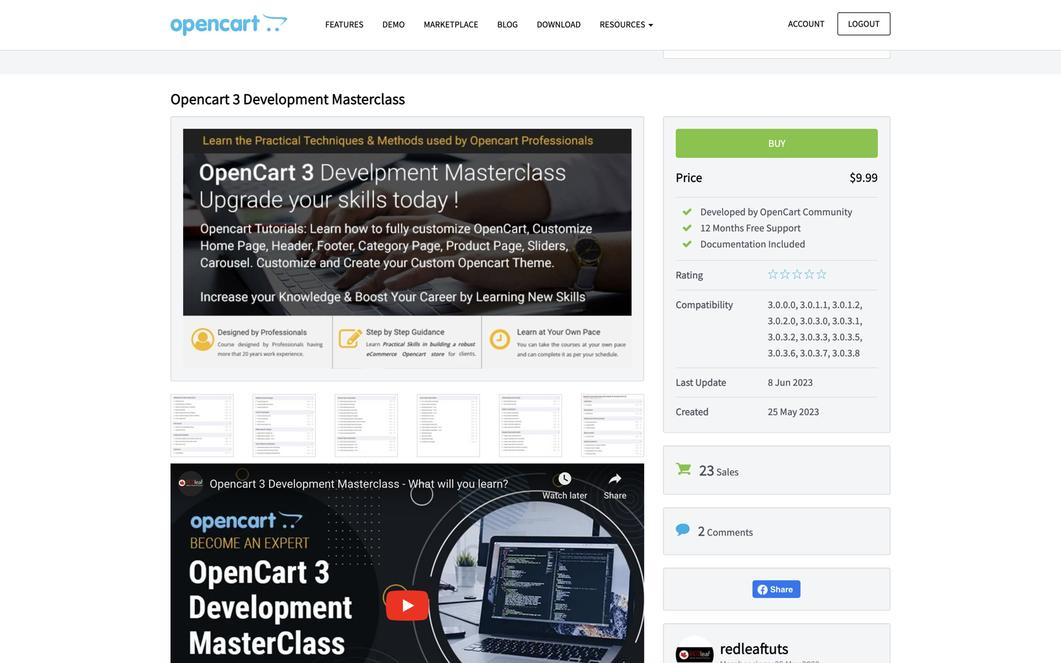 Task type: describe. For each thing, give the bounding box(es) containing it.
cart mini image
[[676, 462, 691, 477]]

1 vertical spatial 3
[[233, 89, 240, 108]]

price
[[676, 170, 703, 185]]

features link
[[316, 13, 373, 35]]

update
[[696, 376, 727, 389]]

blog
[[498, 19, 518, 30]]

documentation
[[701, 238, 767, 251]]

blog link
[[488, 13, 528, 35]]

1 vertical spatial opencart
[[171, 89, 230, 108]]

12
[[701, 222, 711, 234]]

free
[[746, 222, 765, 234]]

1 horizontal spatial 3
[[249, 38, 254, 50]]

25
[[768, 406, 778, 419]]

3.0.3.3,
[[801, 331, 831, 343]]

comments
[[707, 527, 753, 539]]

3.0.3.1,
[[833, 315, 863, 327]]

2 star light o image from the left
[[817, 269, 827, 279]]

buy button
[[676, 129, 878, 158]]

redleaftuts image
[[676, 636, 714, 664]]

2 star light o image from the left
[[780, 269, 791, 279]]

demo link
[[373, 13, 415, 35]]

3.0.3.6,
[[768, 347, 799, 360]]

1 star light o image from the left
[[805, 269, 815, 279]]

3.0.3.0,
[[801, 315, 831, 327]]

1 vertical spatial development
[[243, 89, 329, 108]]

3.0.3.5,
[[833, 331, 863, 343]]

months
[[713, 222, 744, 234]]

created
[[676, 406, 709, 419]]

resources link
[[591, 13, 663, 35]]

0 vertical spatial opencart 3 development masterclass
[[208, 38, 364, 50]]

download link
[[528, 13, 591, 35]]

comment image
[[676, 523, 690, 537]]

23 sales
[[700, 461, 739, 480]]

8 jun 2023
[[768, 376, 813, 389]]

2
[[698, 523, 705, 540]]

$9.99
[[850, 170, 878, 185]]

resources
[[600, 19, 647, 30]]

opencart 3 development masterclass image
[[183, 129, 632, 369]]

3.0.3.2,
[[768, 331, 799, 343]]

opencart
[[760, 206, 801, 218]]



Task type: locate. For each thing, give the bounding box(es) containing it.
masterclass
[[315, 38, 364, 50], [332, 89, 405, 108]]

0 vertical spatial opencart
[[208, 38, 247, 50]]

logout
[[849, 18, 880, 29]]

Search for extensions and themes text field
[[664, 30, 861, 59]]

opencart
[[208, 38, 247, 50], [171, 89, 230, 108]]

3.0.0.0, 3.0.1.1, 3.0.1.2, 3.0.2.0, 3.0.3.0, 3.0.3.1, 3.0.3.2, 3.0.3.3, 3.0.3.5, 3.0.3.6, 3.0.3.7, 3.0.3.8
[[768, 298, 863, 360]]

rating
[[676, 269, 703, 282]]

download
[[537, 19, 581, 30]]

opencart - opencart 3 development masterclass image
[[171, 13, 288, 36]]

3 star light o image from the left
[[793, 269, 803, 279]]

opencart down opencart - opencart 3 development masterclass image
[[208, 38, 247, 50]]

0 horizontal spatial 3
[[233, 89, 240, 108]]

developed
[[701, 206, 746, 218]]

development down opencart - opencart 3 development masterclass image
[[256, 38, 313, 50]]

demo
[[383, 19, 405, 30]]

home link
[[171, 38, 196, 50]]

3.0.3.8
[[833, 347, 860, 360]]

community
[[803, 206, 853, 218]]

1 horizontal spatial star light o image
[[780, 269, 791, 279]]

home
[[171, 38, 196, 50]]

compatibility
[[676, 298, 733, 311]]

25 may 2023
[[768, 406, 820, 419]]

1 horizontal spatial star light o image
[[817, 269, 827, 279]]

1 vertical spatial 2023
[[800, 406, 820, 419]]

2023
[[793, 376, 813, 389], [800, 406, 820, 419]]

account link
[[778, 12, 836, 35]]

opencart 3 development masterclass
[[208, 38, 364, 50], [171, 89, 405, 108]]

1 vertical spatial opencart 3 development masterclass
[[171, 89, 405, 108]]

buy
[[769, 137, 786, 150]]

0 horizontal spatial star light o image
[[768, 269, 778, 279]]

0 horizontal spatial star light o image
[[805, 269, 815, 279]]

23
[[700, 461, 715, 480]]

3.0.0.0,
[[768, 298, 799, 311]]

8
[[768, 376, 773, 389]]

development
[[256, 38, 313, 50], [243, 89, 329, 108]]

developed by opencart community 12 months free support documentation included
[[701, 206, 853, 251]]

features
[[325, 19, 364, 30]]

redleaftuts
[[720, 639, 789, 658]]

may
[[780, 406, 798, 419]]

sales
[[717, 466, 739, 479]]

2023 for 8 jun 2023
[[793, 376, 813, 389]]

3.0.1.2,
[[833, 298, 863, 311]]

2023 right may
[[800, 406, 820, 419]]

last
[[676, 376, 694, 389]]

2023 for 25 may 2023
[[800, 406, 820, 419]]

0 vertical spatial 3
[[249, 38, 254, 50]]

0 vertical spatial 2023
[[793, 376, 813, 389]]

marketplace link
[[415, 13, 488, 35]]

support
[[767, 222, 801, 234]]

opencart down "home"
[[171, 89, 230, 108]]

star light o image
[[805, 269, 815, 279], [817, 269, 827, 279]]

opencart 3 development masterclass down opencart - opencart 3 development masterclass image
[[208, 38, 364, 50]]

0 vertical spatial masterclass
[[315, 38, 364, 50]]

included
[[769, 238, 806, 251]]

1 star light o image from the left
[[768, 269, 778, 279]]

3.0.3.7,
[[801, 347, 831, 360]]

2023 right jun
[[793, 376, 813, 389]]

last update
[[676, 376, 727, 389]]

jun
[[775, 376, 791, 389]]

opencart 3 development masterclass down opencart 3 development masterclass link
[[171, 89, 405, 108]]

2 horizontal spatial star light o image
[[793, 269, 803, 279]]

2 comments
[[698, 523, 753, 540]]

star light o image
[[768, 269, 778, 279], [780, 269, 791, 279], [793, 269, 803, 279]]

3.0.2.0,
[[768, 315, 799, 327]]

marketplace
[[424, 19, 479, 30]]

account
[[789, 18, 825, 29]]

opencart 3 development masterclass link
[[208, 38, 364, 50]]

3
[[249, 38, 254, 50], [233, 89, 240, 108]]

logout link
[[838, 12, 891, 35]]

development down opencart 3 development masterclass link
[[243, 89, 329, 108]]

by
[[748, 206, 758, 218]]

3.0.1.1,
[[801, 298, 831, 311]]

0 vertical spatial development
[[256, 38, 313, 50]]

1 vertical spatial masterclass
[[332, 89, 405, 108]]



Task type: vqa. For each thing, say whether or not it's contained in the screenshot.
3.0.3.5,
yes



